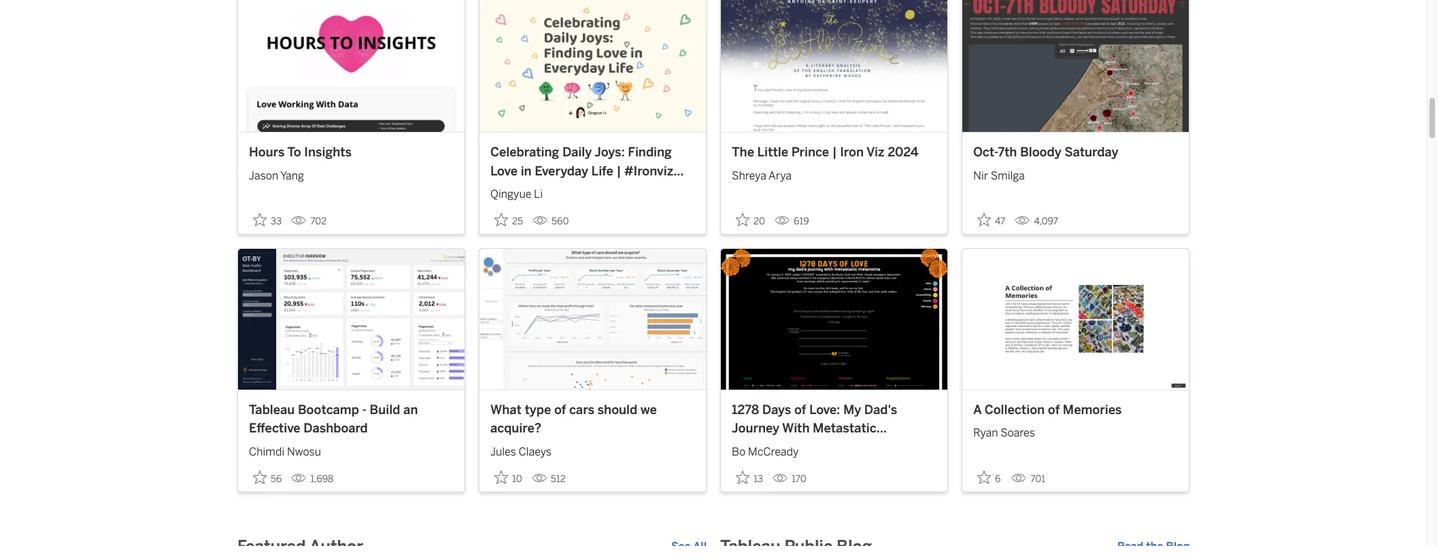 Task type: vqa. For each thing, say whether or not it's contained in the screenshot.
1278 Days of Love: My Dad's Journey With Metastatic Melanoma (#IronViz 2023) link
yes



Task type: locate. For each thing, give the bounding box(es) containing it.
add favorite button containing 25
[[491, 209, 527, 232]]

170 views element
[[768, 468, 812, 491]]

shreya
[[732, 169, 767, 182]]

of inside a collection of memories link
[[1048, 403, 1060, 418]]

bo mccready
[[732, 446, 799, 458]]

4,097 views element
[[1010, 211, 1064, 233]]

3 of from the left
[[1048, 403, 1060, 418]]

celebrating daily joys: finding love in everyday life | #ironviz 2024_qingyue link
[[491, 144, 696, 197]]

smilga‬‎
[[991, 169, 1025, 182]]

to
[[288, 145, 301, 160]]

my
[[844, 403, 862, 418]]

Add Favorite button
[[974, 209, 1010, 232]]

we
[[641, 403, 657, 418]]

prince
[[792, 145, 830, 160]]

2 horizontal spatial of
[[1048, 403, 1060, 418]]

of for memories
[[1048, 403, 1060, 418]]

metastatic
[[813, 421, 877, 436]]

1 horizontal spatial |
[[833, 145, 837, 160]]

add favorite button down shreya
[[732, 209, 770, 232]]

1 of from the left
[[555, 403, 567, 418]]

love:
[[810, 403, 841, 418]]

1,698
[[311, 474, 334, 485]]

days
[[763, 403, 792, 418]]

yang
[[281, 169, 304, 182]]

of left cars
[[555, 403, 567, 418]]

| right life
[[617, 164, 622, 179]]

jason yang
[[249, 169, 304, 182]]

add favorite button down "jules"
[[491, 467, 527, 489]]

oct-7th bloody saturday
[[974, 145, 1119, 160]]

li
[[534, 188, 543, 201]]

33
[[271, 216, 282, 228]]

joys:
[[595, 145, 625, 160]]

finding
[[628, 145, 672, 160]]

-
[[362, 403, 367, 418]]

chimdi nwosu
[[249, 446, 321, 458]]

619
[[794, 216, 810, 228]]

tableau bootcamp - build an effective dashboard
[[249, 403, 418, 436]]

512
[[551, 474, 566, 485]]

of
[[555, 403, 567, 418], [795, 403, 807, 418], [1048, 403, 1060, 418]]

add favorite button for the little prince | iron viz 2024
[[732, 209, 770, 232]]

nwosu
[[287, 446, 321, 458]]

Add Favorite button
[[491, 209, 527, 232], [732, 209, 770, 232], [249, 467, 286, 489], [491, 467, 527, 489]]

qingyue li
[[491, 188, 543, 201]]

of up with
[[795, 403, 807, 418]]

the little prince | iron viz 2024
[[732, 145, 919, 160]]

soares
[[1001, 427, 1036, 440]]

0 vertical spatial |
[[833, 145, 837, 160]]

add favorite button for celebrating daily joys: finding love in everyday life | #ironviz 2024_qingyue
[[491, 209, 527, 232]]

Add Favorite button
[[974, 467, 1007, 489]]

workbook thumbnail image
[[238, 0, 465, 132], [480, 0, 706, 132], [721, 0, 948, 132], [963, 0, 1190, 132], [238, 249, 465, 390], [480, 249, 706, 390], [721, 249, 948, 390], [963, 249, 1190, 390]]

701
[[1031, 474, 1046, 485]]

Add Favorite button
[[732, 467, 768, 489]]

add favorite button containing 10
[[491, 467, 527, 489]]

1278 days of love: my dad's journey with metastatic melanoma (#ironviz 2023)
[[732, 403, 898, 455]]

workbook thumbnail image for 7th
[[963, 0, 1190, 132]]

qingyue
[[491, 188, 532, 201]]

add favorite button containing 56
[[249, 467, 286, 489]]

jules claeys link
[[491, 439, 696, 460]]

mccready
[[748, 446, 799, 458]]

claeys
[[519, 446, 552, 458]]

workbook thumbnail image for little
[[721, 0, 948, 132]]

insights
[[304, 145, 352, 160]]

little
[[758, 145, 789, 160]]

|
[[833, 145, 837, 160], [617, 164, 622, 179]]

hours to insights
[[249, 145, 352, 160]]

of up "ryan soares" link
[[1048, 403, 1060, 418]]

0 horizontal spatial of
[[555, 403, 567, 418]]

56
[[271, 474, 282, 485]]

tableau
[[249, 403, 295, 418]]

jason
[[249, 169, 278, 182]]

ryan soares
[[974, 427, 1036, 440]]

tableau bootcamp - build an effective dashboard link
[[249, 401, 454, 439]]

workbook thumbnail image for bootcamp
[[238, 249, 465, 390]]

2023)
[[856, 440, 892, 455]]

qingyue li link
[[491, 181, 696, 203]]

619 views element
[[770, 211, 815, 233]]

10
[[512, 474, 522, 485]]

with
[[783, 421, 810, 436]]

| left iron
[[833, 145, 837, 160]]

1 vertical spatial |
[[617, 164, 622, 179]]

the
[[732, 145, 755, 160]]

2 of from the left
[[795, 403, 807, 418]]

2024_qingyue
[[491, 183, 577, 197]]

the little prince | iron viz 2024 link
[[732, 144, 937, 162]]

of inside what type of cars should we acquire?
[[555, 403, 567, 418]]

chimdi
[[249, 446, 285, 458]]

what
[[491, 403, 522, 418]]

560 views element
[[527, 211, 575, 233]]

of inside the 1278 days of love: my dad's journey with metastatic melanoma (#ironviz 2023)
[[795, 403, 807, 418]]

an
[[404, 403, 418, 418]]

1 horizontal spatial of
[[795, 403, 807, 418]]

ryan
[[974, 427, 999, 440]]

add favorite button down chimdi
[[249, 467, 286, 489]]

Add Favorite button
[[249, 209, 286, 232]]

0 horizontal spatial |
[[617, 164, 622, 179]]

build
[[370, 403, 400, 418]]

hours to insights link
[[249, 144, 454, 162]]

see all featured authors element
[[672, 539, 707, 546]]

add favorite button down the qingyue
[[491, 209, 527, 232]]

add favorite button containing 20
[[732, 209, 770, 232]]

type
[[525, 403, 551, 418]]

bo
[[732, 446, 746, 458]]

workbook thumbnail image for type
[[480, 249, 706, 390]]

arya
[[769, 169, 792, 182]]

1278 days of love: my dad's journey with metastatic melanoma (#ironviz 2023) link
[[732, 401, 937, 455]]

702
[[310, 216, 327, 228]]

ryan soares link
[[974, 420, 1179, 442]]

of for love:
[[795, 403, 807, 418]]



Task type: describe. For each thing, give the bounding box(es) containing it.
iron
[[841, 145, 864, 160]]

#ironviz
[[625, 164, 674, 179]]

of for cars
[[555, 403, 567, 418]]

effective
[[249, 421, 301, 436]]

workbook thumbnail image for days
[[721, 249, 948, 390]]

add favorite button for tableau bootcamp - build an effective dashboard
[[249, 467, 286, 489]]

701 views element
[[1007, 468, 1051, 491]]

a
[[974, 403, 982, 418]]

13
[[754, 474, 763, 485]]

should
[[598, 403, 638, 418]]

1,698 views element
[[286, 468, 339, 491]]

saturday
[[1065, 145, 1119, 160]]

6
[[996, 474, 1001, 485]]

jules
[[491, 446, 516, 458]]

journey
[[732, 421, 780, 436]]

viz
[[867, 145, 885, 160]]

workbook thumbnail image for to
[[238, 0, 465, 132]]

memories
[[1064, 403, 1122, 418]]

in
[[521, 164, 532, 179]]

47
[[996, 216, 1006, 228]]

2024
[[888, 145, 919, 160]]

life
[[592, 164, 614, 179]]

702 views element
[[286, 211, 332, 233]]

a collection of memories
[[974, 403, 1122, 418]]

featured author heading
[[238, 536, 364, 546]]

hours
[[249, 145, 285, 160]]

workbook thumbnail image for collection
[[963, 249, 1190, 390]]

512 views element
[[527, 468, 571, 491]]

collection
[[985, 403, 1045, 418]]

7th
[[998, 145, 1018, 160]]

‫nir smilga‬‎ link
[[974, 162, 1179, 184]]

‫nir smilga‬‎
[[974, 169, 1025, 182]]

dad's
[[865, 403, 898, 418]]

everyday
[[535, 164, 589, 179]]

shreya arya
[[732, 169, 792, 182]]

bo mccready link
[[732, 439, 937, 460]]

a collection of memories link
[[974, 401, 1179, 420]]

bloody
[[1021, 145, 1062, 160]]

bootcamp
[[298, 403, 359, 418]]

workbook thumbnail image for daily
[[480, 0, 706, 132]]

25
[[512, 216, 523, 228]]

4,097
[[1035, 216, 1059, 228]]

cars
[[570, 403, 595, 418]]

chimdi nwosu link
[[249, 439, 454, 460]]

170
[[792, 474, 807, 485]]

dashboard
[[304, 421, 368, 436]]

love
[[491, 164, 518, 179]]

| inside "celebrating daily joys: finding love in everyday life | #ironviz 2024_qingyue"
[[617, 164, 622, 179]]

tableau public blog heading
[[721, 536, 872, 546]]

560
[[552, 216, 569, 228]]

celebrating daily joys: finding love in everyday life | #ironviz 2024_qingyue
[[491, 145, 674, 197]]

jules claeys
[[491, 446, 552, 458]]

celebrating
[[491, 145, 560, 160]]

shreya arya link
[[732, 162, 937, 184]]

‫nir
[[974, 169, 989, 182]]

oct-7th bloody saturday link
[[974, 144, 1179, 162]]

add favorite button for what type of cars should we acquire?
[[491, 467, 527, 489]]

oct-
[[974, 145, 998, 160]]

melanoma
[[732, 440, 794, 455]]

jason yang link
[[249, 162, 454, 184]]

acquire?
[[491, 421, 542, 436]]

(#ironviz
[[797, 440, 853, 455]]

what type of cars should we acquire?
[[491, 403, 657, 436]]

20
[[754, 216, 766, 228]]

what type of cars should we acquire? link
[[491, 401, 696, 439]]



